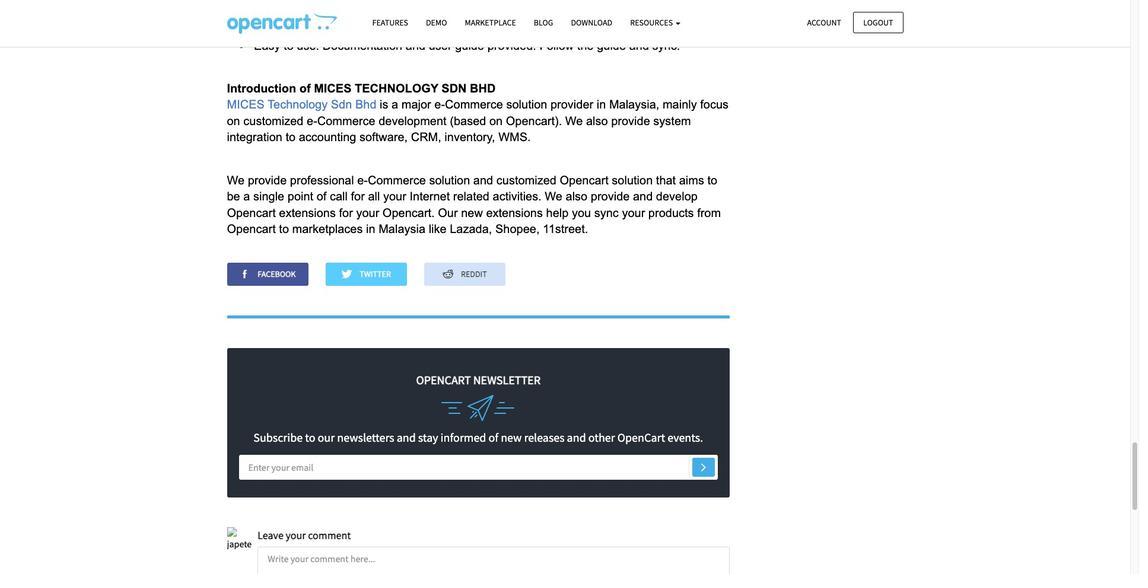 Task type: vqa. For each thing, say whether or not it's contained in the screenshot.
bottom customized
yes



Task type: locate. For each thing, give the bounding box(es) containing it.
of up mices technology sdn bhd link
[[299, 82, 311, 95]]

1 horizontal spatial guide
[[597, 39, 626, 52]]

a
[[392, 98, 398, 111], [243, 190, 250, 203]]

2 vertical spatial commerce
[[368, 174, 426, 187]]

commerce inside we provide professional e-commerce solution and customized opencart solution that aims to be a single point of call for all your internet related activities. we also provide and develop opencart extensions for your opencart. our new extensions help you sync your products from opencart to marketplaces in malaysia like lazada, shopee, 11street.
[[368, 174, 426, 187]]

1 horizontal spatial e-
[[357, 174, 368, 187]]

help
[[546, 206, 569, 219]]

1 vertical spatial e-
[[307, 114, 317, 127]]

customized up integration at left top
[[243, 114, 303, 127]]

0 vertical spatial commerce
[[445, 98, 503, 111]]

0 vertical spatial new
[[461, 206, 483, 219]]

in left the malaysia
[[366, 223, 375, 236]]

easy
[[254, 39, 280, 52]]

seller down sync
[[251, 21, 279, 34]]

your right all
[[383, 190, 406, 203]]

easily.
[[457, 21, 490, 34]]

0 vertical spatial e-
[[434, 98, 445, 111]]

2 horizontal spatial solution
[[612, 174, 653, 187]]

and up products
[[633, 190, 653, 203]]

1 vertical spatial opencart
[[227, 206, 276, 219]]

single
[[253, 190, 284, 203]]

your right 'leave'
[[286, 528, 306, 542]]

1 vertical spatial in
[[366, 223, 375, 236]]

1 vertical spatial a
[[243, 190, 250, 203]]

1 horizontal spatial a
[[392, 98, 398, 111]]

1 horizontal spatial of
[[317, 190, 327, 203]]

social facebook image
[[239, 269, 256, 280]]

your
[[383, 190, 406, 203], [356, 206, 379, 219], [622, 206, 645, 219], [286, 528, 306, 542]]

we down the provider
[[565, 114, 583, 127]]

2 vertical spatial opencart
[[227, 223, 276, 236]]

mices up the sdn at the left top
[[314, 82, 351, 95]]

commerce up the (based
[[445, 98, 503, 111]]

of down the professional
[[317, 190, 327, 203]]

(based
[[450, 114, 486, 127]]

seller down synchronize
[[379, 21, 407, 34]]

1 horizontal spatial seller
[[379, 21, 407, 34]]

1 horizontal spatial customized
[[496, 174, 556, 187]]

on up wms.
[[489, 114, 503, 127]]

0 horizontal spatial new
[[461, 206, 483, 219]]

extensions
[[279, 206, 336, 219], [486, 206, 543, 219]]

technology
[[355, 82, 438, 95]]

malaysia,
[[609, 98, 659, 111]]

1 seller from the left
[[251, 21, 279, 34]]

1 horizontal spatial solution
[[506, 98, 547, 111]]

in right the provider
[[597, 98, 606, 111]]

e-
[[434, 98, 445, 111], [307, 114, 317, 127], [357, 174, 368, 187]]

download link
[[562, 12, 621, 33]]

failed?
[[478, 4, 513, 17]]

it
[[448, 21, 454, 34]]

extensions down activities.
[[486, 206, 543, 219]]

demo link
[[417, 12, 456, 33]]

we up be
[[227, 174, 244, 187]]

0 vertical spatial a
[[392, 98, 398, 111]]

you
[[572, 206, 591, 219]]

demo
[[426, 17, 447, 28]]

2 horizontal spatial we
[[565, 114, 583, 127]]

commerce up all
[[368, 174, 426, 187]]

to left our
[[305, 430, 315, 445]]

1 horizontal spatial opencart
[[617, 430, 665, 445]]

also up you
[[566, 190, 587, 203]]

sdn
[[442, 82, 467, 95]]

0 vertical spatial also
[[586, 114, 608, 127]]

customized inside we provide professional e-commerce solution and customized opencart solution that aims to be a single point of call for all your internet related activities. we also provide and develop opencart extensions for your opencart. our new extensions help you sync your products from opencart to marketplaces in malaysia like lazada, shopee, 11street.
[[496, 174, 556, 187]]

solution left that
[[612, 174, 653, 187]]

0 horizontal spatial seller
[[251, 21, 279, 34]]

subscribe
[[253, 430, 303, 445]]

provide inside is a major e-commerce solution provider in malaysia, mainly focus on customized e-commerce development (based on opencart). we also provide system integration to accounting software, crm, inventory, wms.
[[611, 114, 650, 127]]

to down the technology
[[286, 131, 296, 144]]

provide up "single"
[[248, 174, 287, 187]]

0 horizontal spatial of
[[299, 82, 311, 95]]

0 horizontal spatial extensions
[[279, 206, 336, 219]]

and down can on the left top of page
[[406, 39, 425, 52]]

new
[[461, 206, 483, 219], [501, 430, 522, 445]]

1 extensions from the left
[[279, 206, 336, 219]]

a inside is a major e-commerce solution provider in malaysia, mainly focus on customized e-commerce development (based on opencart). we also provide system integration to accounting software, crm, inventory, wms.
[[392, 98, 398, 111]]

for down 'call'
[[339, 206, 353, 219]]

our
[[318, 430, 335, 445]]

0 vertical spatial opencart
[[416, 373, 471, 387]]

1 vertical spatial also
[[566, 190, 587, 203]]

customized up activities.
[[496, 174, 556, 187]]

to inside is a major e-commerce solution provider in malaysia, mainly focus on customized e-commerce development (based on opencart). we also provide system integration to accounting software, crm, inventory, wms.
[[286, 131, 296, 144]]

leave
[[258, 528, 283, 542]]

we inside is a major e-commerce solution provider in malaysia, mainly focus on customized e-commerce development (based on opencart). we also provide system integration to accounting software, crm, inventory, wms.
[[565, 114, 583, 127]]

and
[[406, 39, 425, 52], [629, 39, 649, 52], [473, 174, 493, 187], [633, 190, 653, 203], [397, 430, 416, 445], [567, 430, 586, 445]]

2 horizontal spatial of
[[488, 430, 498, 445]]

we provide professional e-commerce solution and customized opencart solution that aims to be a single point of call for all your internet related activities. we also provide and develop opencart extensions for your opencart. our new extensions help you sync your products from opencart to marketplaces in malaysia like lazada, shopee, 11street.
[[227, 174, 724, 236]]

mainly
[[663, 98, 697, 111]]

in inside we provide professional e-commerce solution and customized opencart solution that aims to be a single point of call for all your internet related activities. we also provide and develop opencart extensions for your opencart. our new extensions help you sync your products from opencart to marketplaces in malaysia like lazada, shopee, 11street.
[[366, 223, 375, 236]]

resources
[[630, 17, 674, 28]]

guide
[[455, 39, 484, 52], [597, 39, 626, 52]]

to right aims
[[707, 174, 717, 187]]

solution for and
[[429, 174, 470, 187]]

2 horizontal spatial e-
[[434, 98, 445, 111]]

reddit
[[459, 269, 487, 280]]

provide inside sync fail reporting: synchronize to shopee failed? no worry, we provide error message to seller on product listing, seller can fix it easily.
[[588, 4, 627, 17]]

provide down malaysia,
[[611, 114, 650, 127]]

crm,
[[411, 131, 441, 144]]

1 horizontal spatial on
[[282, 21, 295, 34]]

reddit link
[[424, 263, 505, 286]]

facebook
[[256, 269, 296, 280]]

0 horizontal spatial mices
[[227, 98, 264, 111]]

we
[[570, 4, 585, 17]]

commerce for professional
[[368, 174, 426, 187]]

of
[[299, 82, 311, 95], [317, 190, 327, 203], [488, 430, 498, 445]]

2 guide from the left
[[597, 39, 626, 52]]

0 horizontal spatial e-
[[307, 114, 317, 127]]

major
[[401, 98, 431, 111]]

2 vertical spatial e-
[[357, 174, 368, 187]]

guide right 'the'
[[597, 39, 626, 52]]

commerce down the sdn at the left top
[[317, 114, 375, 127]]

0 vertical spatial for
[[351, 190, 365, 203]]

activities.
[[493, 190, 542, 203]]

mices technology sdn bhd link
[[227, 98, 376, 111]]

customized inside is a major e-commerce solution provider in malaysia, mainly focus on customized e-commerce development (based on opencart). we also provide system integration to accounting software, crm, inventory, wms.
[[243, 114, 303, 127]]

logout
[[863, 17, 893, 28]]

provide right we
[[588, 4, 627, 17]]

e- right the professional
[[357, 174, 368, 187]]

0 horizontal spatial we
[[227, 174, 244, 187]]

1 horizontal spatial in
[[597, 98, 606, 111]]

seller
[[251, 21, 279, 34], [379, 21, 407, 34]]

1 vertical spatial customized
[[496, 174, 556, 187]]

new left releases
[[501, 430, 522, 445]]

on up integration at left top
[[227, 114, 240, 127]]

we up "help"
[[545, 190, 562, 203]]

we
[[565, 114, 583, 127], [227, 174, 244, 187], [545, 190, 562, 203]]

for left all
[[351, 190, 365, 203]]

mices down the introduction at the top left of page
[[227, 98, 264, 111]]

solution inside is a major e-commerce solution provider in malaysia, mainly focus on customized e-commerce development (based on opencart). we also provide system integration to accounting software, crm, inventory, wms.
[[506, 98, 547, 111]]

0 horizontal spatial opencart
[[416, 373, 471, 387]]

to up can on the left top of page
[[421, 4, 431, 17]]

mices
[[314, 82, 351, 95], [227, 98, 264, 111]]

e- down the mices technology sdn bhd
[[307, 114, 317, 127]]

a right is
[[392, 98, 398, 111]]

of right informed
[[488, 430, 498, 445]]

in inside is a major e-commerce solution provider in malaysia, mainly focus on customized e-commerce development (based on opencart). we also provide system integration to accounting software, crm, inventory, wms.
[[597, 98, 606, 111]]

1 horizontal spatial we
[[545, 190, 562, 203]]

system
[[653, 114, 691, 127]]

and down the resources at right
[[629, 39, 649, 52]]

opencart
[[560, 174, 609, 187], [227, 206, 276, 219], [227, 223, 276, 236]]

0 horizontal spatial guide
[[455, 39, 484, 52]]

0 horizontal spatial in
[[366, 223, 375, 236]]

error
[[630, 4, 655, 17]]

1 horizontal spatial extensions
[[486, 206, 543, 219]]

also down the provider
[[586, 114, 608, 127]]

marketplace
[[465, 17, 516, 28]]

Leave your comment text field
[[258, 547, 730, 574]]

development
[[379, 114, 447, 127]]

guide down the easily.
[[455, 39, 484, 52]]

2 horizontal spatial on
[[489, 114, 503, 127]]

can
[[410, 21, 429, 34]]

solution up internet
[[429, 174, 470, 187]]

0 horizontal spatial customized
[[243, 114, 303, 127]]

that
[[656, 174, 676, 187]]

new down related
[[461, 206, 483, 219]]

from
[[697, 206, 721, 219]]

1 vertical spatial new
[[501, 430, 522, 445]]

opencart newsletter
[[416, 373, 540, 387]]

solution up opencart).
[[506, 98, 547, 111]]

e- for professional
[[357, 174, 368, 187]]

social twitter image
[[341, 269, 358, 280]]

provide
[[588, 4, 627, 17], [611, 114, 650, 127], [248, 174, 287, 187], [591, 190, 630, 203]]

0 vertical spatial in
[[597, 98, 606, 111]]

subscribe to our newsletters and stay informed of new releases and other opencart events.
[[253, 430, 703, 445]]

develop
[[656, 190, 698, 203]]

focus
[[700, 98, 729, 111]]

e- inside we provide professional e-commerce solution and customized opencart solution that aims to be a single point of call for all your internet related activities. we also provide and develop opencart extensions for your opencart. our new extensions help you sync your products from opencart to marketplaces in malaysia like lazada, shopee, 11street.
[[357, 174, 368, 187]]

2 vertical spatial of
[[488, 430, 498, 445]]

0 vertical spatial mices
[[314, 82, 351, 95]]

0 horizontal spatial solution
[[429, 174, 470, 187]]

a inside we provide professional e-commerce solution and customized opencart solution that aims to be a single point of call for all your internet related activities. we also provide and develop opencart extensions for your opencart. our new extensions help you sync your products from opencart to marketplaces in malaysia like lazada, shopee, 11street.
[[243, 190, 250, 203]]

1 vertical spatial mices
[[227, 98, 264, 111]]

e- for major
[[434, 98, 445, 111]]

0 horizontal spatial a
[[243, 190, 250, 203]]

e- down sdn
[[434, 98, 445, 111]]

commerce
[[445, 98, 503, 111], [317, 114, 375, 127], [368, 174, 426, 187]]

a right be
[[243, 190, 250, 203]]

2 vertical spatial we
[[545, 190, 562, 203]]

on down fail
[[282, 21, 295, 34]]

to
[[421, 4, 431, 17], [710, 4, 720, 17], [284, 39, 294, 52], [286, 131, 296, 144], [707, 174, 717, 187], [279, 223, 289, 236], [305, 430, 315, 445]]

0 vertical spatial customized
[[243, 114, 303, 127]]

1 vertical spatial of
[[317, 190, 327, 203]]

blog
[[534, 17, 553, 28]]

0 vertical spatial we
[[565, 114, 583, 127]]

and left "other"
[[567, 430, 586, 445]]

also inside we provide professional e-commerce solution and customized opencart solution that aims to be a single point of call for all your internet related activities. we also provide and develop opencart extensions for your opencart. our new extensions help you sync your products from opencart to marketplaces in malaysia like lazada, shopee, 11street.
[[566, 190, 587, 203]]

extensions down point
[[279, 206, 336, 219]]

events.
[[667, 430, 703, 445]]



Task type: describe. For each thing, give the bounding box(es) containing it.
your right sync
[[622, 206, 645, 219]]

internet
[[410, 190, 450, 203]]

current trend of  ecommerce in malaysia image
[[227, 12, 337, 34]]

download
[[571, 17, 612, 28]]

Enter your email text field
[[239, 455, 718, 480]]

the
[[577, 39, 594, 52]]

resources link
[[621, 12, 689, 33]]

sync
[[251, 4, 277, 17]]

introduction of mices technology sdn bhd
[[227, 82, 496, 95]]

1 guide from the left
[[455, 39, 484, 52]]

message
[[659, 4, 707, 17]]

no
[[516, 4, 532, 17]]

blog link
[[525, 12, 562, 33]]

marketplace link
[[456, 12, 525, 33]]

0 vertical spatial opencart
[[560, 174, 609, 187]]

features
[[372, 17, 408, 28]]

mices technology sdn bhd
[[227, 98, 376, 111]]

professional
[[290, 174, 354, 187]]

malaysia
[[379, 223, 425, 236]]

also inside is a major e-commerce solution provider in malaysia, mainly focus on customized e-commerce development (based on opencart). we also provide system integration to accounting software, crm, inventory, wms.
[[586, 114, 608, 127]]

integration
[[227, 131, 282, 144]]

1 vertical spatial commerce
[[317, 114, 375, 127]]

informed
[[441, 430, 486, 445]]

new inside we provide professional e-commerce solution and customized opencart solution that aims to be a single point of call for all your internet related activities. we also provide and develop opencart extensions for your opencart. our new extensions help you sync your products from opencart to marketplaces in malaysia like lazada, shopee, 11street.
[[461, 206, 483, 219]]

1 horizontal spatial new
[[501, 430, 522, 445]]

provided.
[[487, 39, 536, 52]]

point
[[288, 190, 313, 203]]

listing,
[[342, 21, 375, 34]]

documentation
[[323, 39, 402, 52]]

marketplaces
[[292, 223, 363, 236]]

use:
[[297, 39, 319, 52]]

twitter link
[[326, 263, 407, 286]]

be
[[227, 190, 240, 203]]

technology
[[268, 98, 328, 111]]

and left stay on the left bottom
[[397, 430, 416, 445]]

comment
[[308, 528, 351, 542]]

like
[[429, 223, 447, 236]]

bhd
[[355, 98, 376, 111]]

features link
[[363, 12, 417, 33]]

provide up sync
[[591, 190, 630, 203]]

angle right image
[[701, 460, 706, 474]]

bhd
[[470, 82, 496, 95]]

your down all
[[356, 206, 379, 219]]

0 vertical spatial of
[[299, 82, 311, 95]]

accounting
[[299, 131, 356, 144]]

2 extensions from the left
[[486, 206, 543, 219]]

1 horizontal spatial mices
[[314, 82, 351, 95]]

is a major e-commerce solution provider in malaysia, mainly focus on customized e-commerce development (based on opencart). we also provide system integration to accounting software, crm, inventory, wms.
[[227, 98, 732, 144]]

products
[[648, 206, 694, 219]]

on inside sync fail reporting: synchronize to shopee failed? no worry, we provide error message to seller on product listing, seller can fix it easily.
[[282, 21, 295, 34]]

sync
[[594, 206, 619, 219]]

opencart.
[[383, 206, 435, 219]]

easy to use: documentation and user guide provided. follow the guide and sync.
[[254, 39, 680, 52]]

to down "single"
[[279, 223, 289, 236]]

follow
[[540, 39, 574, 52]]

sync fail reporting: synchronize to shopee failed? no worry, we provide error message to seller on product listing, seller can fix it easily.
[[251, 4, 723, 34]]

facebook link
[[227, 263, 308, 286]]

fail
[[280, 4, 295, 17]]

solution for provider
[[506, 98, 547, 111]]

11street.
[[543, 223, 588, 236]]

other
[[588, 430, 615, 445]]

stay
[[418, 430, 438, 445]]

wms.
[[498, 131, 531, 144]]

releases
[[524, 430, 565, 445]]

account link
[[797, 12, 851, 33]]

all
[[368, 190, 380, 203]]

to left use:
[[284, 39, 294, 52]]

call
[[330, 190, 348, 203]]

reporting:
[[299, 4, 349, 17]]

newsletter
[[473, 373, 540, 387]]

opencart).
[[506, 114, 562, 127]]

logout link
[[853, 12, 903, 33]]

our
[[438, 206, 458, 219]]

sync.
[[652, 39, 680, 52]]

commerce for major
[[445, 98, 503, 111]]

user
[[429, 39, 452, 52]]

of inside we provide professional e-commerce solution and customized opencart solution that aims to be a single point of call for all your internet related activities. we also provide and develop opencart extensions for your opencart. our new extensions help you sync your products from opencart to marketplaces in malaysia like lazada, shopee, 11street.
[[317, 190, 327, 203]]

twitter
[[358, 269, 391, 280]]

1 vertical spatial we
[[227, 174, 244, 187]]

newsletters
[[337, 430, 394, 445]]

to right message
[[710, 4, 720, 17]]

worry,
[[535, 4, 566, 17]]

introduction
[[227, 82, 296, 95]]

2 seller from the left
[[379, 21, 407, 34]]

shopee,
[[495, 223, 540, 236]]

synchronize
[[352, 4, 417, 17]]

and up related
[[473, 174, 493, 187]]

shopee
[[434, 4, 475, 17]]

1 vertical spatial for
[[339, 206, 353, 219]]

inventory,
[[445, 131, 495, 144]]

provider
[[550, 98, 593, 111]]

aims
[[679, 174, 704, 187]]

1 vertical spatial opencart
[[617, 430, 665, 445]]

social reddit image
[[443, 269, 459, 280]]

sdn
[[331, 98, 352, 111]]

0 horizontal spatial on
[[227, 114, 240, 127]]

japete image
[[227, 527, 252, 552]]

product
[[299, 21, 338, 34]]

fix
[[433, 21, 445, 34]]



